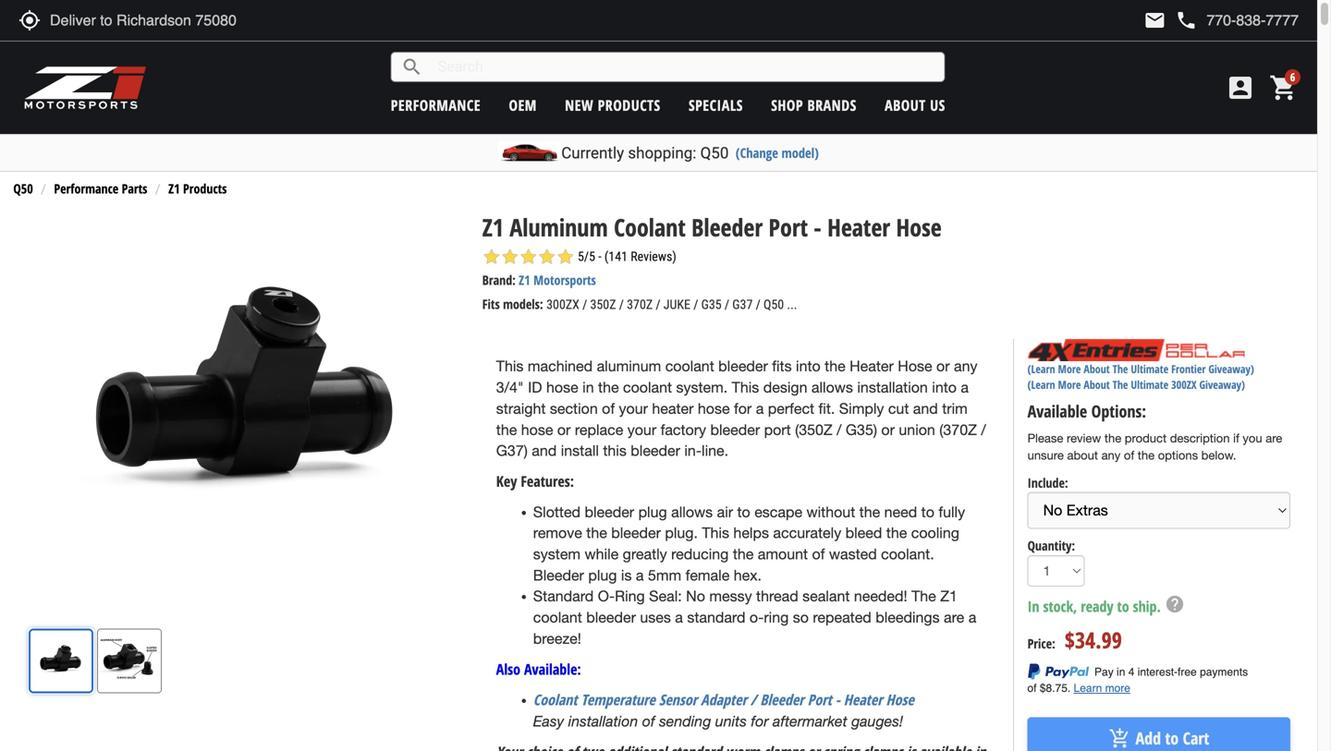 Task type: locate. For each thing, give the bounding box(es) containing it.
of up replace
[[602, 400, 615, 418]]

bleeder up aftermarket
[[761, 691, 804, 710]]

the
[[825, 358, 846, 375], [598, 379, 619, 396], [496, 422, 517, 439], [1105, 432, 1122, 446], [1138, 449, 1155, 463], [860, 504, 881, 521], [587, 525, 608, 542], [887, 525, 908, 542], [733, 546, 754, 563]]

0 horizontal spatial 300zx
[[547, 297, 580, 313]]

mail
[[1144, 9, 1167, 31]]

needed!
[[855, 588, 908, 606]]

account_box
[[1226, 73, 1256, 103]]

0 vertical spatial installation
[[858, 379, 928, 396]]

are right bleedings
[[944, 610, 965, 627]]

new products link
[[565, 95, 661, 115]]

hose down the straight
[[521, 422, 554, 439]]

- up aftermarket
[[836, 691, 841, 710]]

1 vertical spatial any
[[1102, 449, 1121, 463]]

0 horizontal spatial -
[[814, 211, 822, 244]]

this down air
[[702, 525, 730, 542]]

coolant up system.
[[666, 358, 715, 375]]

/ right g37
[[756, 297, 761, 313]]

hose for the
[[898, 358, 933, 375]]

coolant up breeze!
[[533, 610, 583, 627]]

for right "units"
[[751, 713, 769, 731]]

the up fit.
[[825, 358, 846, 375]]

hose down system.
[[698, 400, 730, 418]]

q50 link
[[13, 180, 33, 198]]

or down the cut
[[882, 422, 895, 439]]

hose down machined
[[547, 379, 579, 396]]

0 vertical spatial bleeder
[[692, 211, 763, 244]]

more
[[1059, 362, 1082, 377], [1059, 378, 1082, 393]]

bleeder up greatly
[[612, 525, 661, 542]]

allows up plug.
[[672, 504, 713, 521]]

0 horizontal spatial allows
[[672, 504, 713, 521]]

1 vertical spatial and
[[532, 443, 557, 460]]

bleeder down factory
[[631, 443, 681, 460]]

2 ultimate from the top
[[1132, 378, 1169, 393]]

a
[[961, 379, 969, 396], [756, 400, 764, 418], [636, 567, 644, 584], [675, 610, 683, 627], [969, 610, 977, 627]]

specials
[[689, 95, 744, 115]]

2 (learn from the top
[[1028, 378, 1056, 393]]

are right the you
[[1266, 432, 1283, 446]]

5mm
[[648, 567, 682, 584]]

2 vertical spatial hose
[[887, 691, 915, 710]]

1 horizontal spatial allows
[[812, 379, 854, 396]]

fully
[[939, 504, 966, 521]]

z1 left 'products'
[[168, 180, 180, 198]]

about
[[885, 95, 926, 115], [1084, 362, 1111, 377], [1084, 378, 1111, 393]]

1 vertical spatial -
[[836, 691, 841, 710]]

hose inside coolant temperature sensor adapter / bleeder port - heater hose easy installation of sending units for aftermarket gauges!
[[887, 691, 915, 710]]

0 vertical spatial 300zx
[[547, 297, 580, 313]]

0 vertical spatial and
[[914, 400, 939, 418]]

0 horizontal spatial this
[[496, 358, 524, 375]]

1 horizontal spatial -
[[836, 691, 841, 710]]

2 vertical spatial bleeder
[[761, 691, 804, 710]]

1 horizontal spatial 300zx
[[1172, 378, 1197, 393]]

a right uses
[[675, 610, 683, 627]]

/ left 350z
[[583, 297, 588, 313]]

this inside slotted bleeder plug allows air to escape without the need to fully remove the bleeder plug. this helps accurately bleed the cooling system while greatly reducing the amount of wasted coolant. bleeder plug is a 5mm female hex. standard o-ring seal: no messy thread sealant needed! the z1 coolant bleeder uses a standard o-ring so repeated bleedings are a breeze!
[[702, 525, 730, 542]]

o-
[[598, 588, 615, 606]]

0 vertical spatial allows
[[812, 379, 854, 396]]

install
[[561, 443, 599, 460]]

0 vertical spatial any
[[955, 358, 978, 375]]

(change model) link
[[736, 144, 819, 162]]

0 horizontal spatial coolant
[[533, 691, 578, 710]]

installation inside this machined aluminum coolant bleeder fits into the heater hose or any 3/4" id hose in the coolant system. this design allows installation into a straight section of your heater hose for a perfect fit. simply cut and trim the hose or replace your factory bleeder port (350z / g35) or union (370z / g37) and install this bleeder in-line.
[[858, 379, 928, 396]]

giveaway) down frontier
[[1200, 378, 1246, 393]]

brands
[[808, 95, 857, 115]]

installation down temperature
[[569, 713, 638, 731]]

(learn
[[1028, 362, 1056, 377], [1028, 378, 1056, 393]]

1 horizontal spatial plug
[[639, 504, 668, 521]]

options:
[[1092, 400, 1147, 423]]

performance
[[391, 95, 481, 115]]

for left the perfect
[[734, 400, 752, 418]]

1 vertical spatial plug
[[589, 567, 617, 584]]

aftermarket
[[773, 713, 848, 731]]

about up options:
[[1084, 378, 1111, 393]]

0 vertical spatial for
[[734, 400, 752, 418]]

allows inside this machined aluminum coolant bleeder fits into the heater hose or any 3/4" id hose in the coolant system. this design allows installation into a straight section of your heater hose for a perfect fit. simply cut and trim the hose or replace your factory bleeder port (350z / g35) or union (370z / g37) and install this bleeder in-line.
[[812, 379, 854, 396]]

juke
[[664, 297, 691, 313]]

1 vertical spatial allows
[[672, 504, 713, 521]]

1 horizontal spatial are
[[1266, 432, 1283, 446]]

1 horizontal spatial installation
[[858, 379, 928, 396]]

0 vertical spatial into
[[796, 358, 821, 375]]

add
[[1136, 728, 1162, 751]]

2 horizontal spatial this
[[732, 379, 760, 396]]

g37
[[733, 297, 753, 313]]

- down model)
[[814, 211, 822, 244]]

1 vertical spatial coolant
[[533, 691, 578, 710]]

(learn more about the ultimate frontier giveaway) link
[[1028, 362, 1255, 377]]

0 vertical spatial q50
[[701, 144, 729, 162]]

2 vertical spatial coolant
[[533, 610, 583, 627]]

about
[[1068, 449, 1099, 463]]

to up cooling
[[922, 504, 935, 521]]

300zx inside (learn more about the ultimate frontier giveaway) (learn more about the ultimate 300zx giveaway) available options: please review the product description if you are unsure about any of the options below.
[[1172, 378, 1197, 393]]

plug down while
[[589, 567, 617, 584]]

1 vertical spatial are
[[944, 610, 965, 627]]

coolant
[[614, 211, 686, 244], [533, 691, 578, 710]]

ultimate
[[1132, 362, 1169, 377], [1132, 378, 1169, 393]]

your left heater
[[619, 400, 648, 418]]

1 vertical spatial about
[[1084, 362, 1111, 377]]

mail phone
[[1144, 9, 1198, 31]]

coolant down aluminum
[[623, 379, 672, 396]]

z1 down cooling
[[941, 588, 958, 606]]

frontier
[[1172, 362, 1207, 377]]

0 vertical spatial hose
[[897, 211, 942, 244]]

0 vertical spatial this
[[496, 358, 524, 375]]

bleeder up line.
[[711, 422, 760, 439]]

0 vertical spatial heater
[[828, 211, 891, 244]]

1 horizontal spatial or
[[882, 422, 895, 439]]

and up union
[[914, 400, 939, 418]]

(350z
[[796, 422, 833, 439]]

for
[[734, 400, 752, 418], [751, 713, 769, 731]]

hose
[[897, 211, 942, 244], [898, 358, 933, 375], [887, 691, 915, 710]]

1 vertical spatial into
[[933, 379, 957, 396]]

1 horizontal spatial q50
[[701, 144, 729, 162]]

coolant down shopping:
[[614, 211, 686, 244]]

heater inside this machined aluminum coolant bleeder fits into the heater hose or any 3/4" id hose in the coolant system. this design allows installation into a straight section of your heater hose for a perfect fit. simply cut and trim the hose or replace your factory bleeder port (350z / g35) or union (370z / g37) and install this bleeder in-line.
[[850, 358, 894, 375]]

to inside in stock, ready to ship. help
[[1118, 597, 1130, 617]]

the
[[1113, 362, 1129, 377], [1113, 378, 1129, 393], [912, 588, 937, 606]]

1 (learn from the top
[[1028, 362, 1056, 377]]

of down accurately
[[813, 546, 825, 563]]

include:
[[1028, 474, 1069, 492]]

0 vertical spatial ultimate
[[1132, 362, 1169, 377]]

hose inside the z1 aluminum coolant bleeder port - heater hose star star star star star 5/5 - (141 reviews) brand: z1 motorsports fits models: 300zx / 350z / 370z / juke / g35 / g37 / q50 ...
[[897, 211, 942, 244]]

0 vertical spatial -
[[814, 211, 822, 244]]

1 horizontal spatial into
[[933, 379, 957, 396]]

products
[[183, 180, 227, 198]]

1 more from the top
[[1059, 362, 1082, 377]]

shop brands
[[772, 95, 857, 115]]

2 star from the left
[[501, 248, 520, 266]]

z1
[[168, 180, 180, 198], [483, 211, 504, 244], [519, 272, 531, 289], [941, 588, 958, 606]]

3 star from the left
[[520, 248, 538, 266]]

1 vertical spatial bleeder
[[533, 567, 584, 584]]

any right about
[[1102, 449, 1121, 463]]

this left design
[[732, 379, 760, 396]]

this
[[496, 358, 524, 375], [732, 379, 760, 396], [702, 525, 730, 542]]

0 vertical spatial (learn
[[1028, 362, 1056, 377]]

1 vertical spatial heater
[[850, 358, 894, 375]]

machined
[[528, 358, 593, 375]]

your down heater
[[628, 422, 657, 439]]

q50 left (change
[[701, 144, 729, 162]]

1 horizontal spatial any
[[1102, 449, 1121, 463]]

- inside coolant temperature sensor adapter / bleeder port - heater hose easy installation of sending units for aftermarket gauges!
[[836, 691, 841, 710]]

installation up the cut
[[858, 379, 928, 396]]

of left sending
[[643, 713, 655, 731]]

allows inside slotted bleeder plug allows air to escape without the need to fully remove the bleeder plug. this helps accurately bleed the cooling system while greatly reducing the amount of wasted coolant. bleeder plug is a 5mm female hex. standard o-ring seal: no messy thread sealant needed! the z1 coolant bleeder uses a standard o-ring so repeated bleedings are a breeze!
[[672, 504, 713, 521]]

2 horizontal spatial or
[[937, 358, 950, 375]]

currently
[[562, 144, 624, 162]]

heater for the
[[850, 358, 894, 375]]

motorsports
[[534, 272, 596, 289]]

ultimate up (learn more about the ultimate 300zx giveaway) link
[[1132, 362, 1169, 377]]

search
[[401, 56, 423, 78]]

bleeder
[[719, 358, 768, 375], [711, 422, 760, 439], [631, 443, 681, 460], [585, 504, 635, 521], [612, 525, 661, 542], [587, 610, 636, 627]]

mail link
[[1144, 9, 1167, 31]]

into up trim in the bottom right of the page
[[933, 379, 957, 396]]

port inside coolant temperature sensor adapter / bleeder port - heater hose easy installation of sending units for aftermarket gauges!
[[808, 691, 832, 710]]

1 vertical spatial q50
[[13, 180, 33, 198]]

1 vertical spatial the
[[1113, 378, 1129, 393]]

need
[[885, 504, 918, 521]]

0 horizontal spatial installation
[[569, 713, 638, 731]]

1 horizontal spatial this
[[702, 525, 730, 542]]

q50 left performance
[[13, 180, 33, 198]]

1 horizontal spatial and
[[914, 400, 939, 418]]

plug up plug.
[[639, 504, 668, 521]]

installation
[[858, 379, 928, 396], [569, 713, 638, 731]]

about left us
[[885, 95, 926, 115]]

/ right adapter
[[751, 691, 757, 710]]

fit.
[[819, 400, 836, 418]]

ultimate down the (learn more about the ultimate frontier giveaway) link
[[1132, 378, 1169, 393]]

the up (learn more about the ultimate 300zx giveaway) link
[[1113, 362, 1129, 377]]

performance parts link
[[54, 180, 147, 198]]

bleeder inside the z1 aluminum coolant bleeder port - heater hose star star star star star 5/5 - (141 reviews) brand: z1 motorsports fits models: 300zx / 350z / 370z / juke / g35 / g37 / q50 ...
[[692, 211, 763, 244]]

for inside coolant temperature sensor adapter / bleeder port - heater hose easy installation of sending units for aftermarket gauges!
[[751, 713, 769, 731]]

2 vertical spatial heater
[[844, 691, 883, 710]]

the down the (learn more about the ultimate frontier giveaway) link
[[1113, 378, 1129, 393]]

2 vertical spatial the
[[912, 588, 937, 606]]

the up bleedings
[[912, 588, 937, 606]]

and up 'features:'
[[532, 443, 557, 460]]

or up trim in the bottom right of the page
[[937, 358, 950, 375]]

currently shopping: q50 (change model)
[[562, 144, 819, 162]]

in stock, ready to ship. help
[[1028, 595, 1186, 617]]

1 vertical spatial your
[[628, 422, 657, 439]]

about up (learn more about the ultimate 300zx giveaway) link
[[1084, 362, 1111, 377]]

1 vertical spatial (learn
[[1028, 378, 1056, 393]]

heater inside coolant temperature sensor adapter / bleeder port - heater hose easy installation of sending units for aftermarket gauges!
[[844, 691, 883, 710]]

plug
[[639, 504, 668, 521], [589, 567, 617, 584]]

z1 products link
[[168, 180, 227, 198]]

/ right 350z
[[619, 297, 624, 313]]

port down (change model) link
[[769, 211, 808, 244]]

1 horizontal spatial coolant
[[614, 211, 686, 244]]

0 horizontal spatial any
[[955, 358, 978, 375]]

system.
[[677, 379, 728, 396]]

0 vertical spatial port
[[769, 211, 808, 244]]

phone
[[1176, 9, 1198, 31]]

for inside this machined aluminum coolant bleeder fits into the heater hose or any 3/4" id hose in the coolant system. this design allows installation into a straight section of your heater hose for a perfect fit. simply cut and trim the hose or replace your factory bleeder port (350z / g35) or union (370z / g37) and install this bleeder in-line.
[[734, 400, 752, 418]]

port up aftermarket
[[808, 691, 832, 710]]

300zx down frontier
[[1172, 378, 1197, 393]]

(change
[[736, 144, 779, 162]]

of down product
[[1125, 449, 1135, 463]]

or down section
[[558, 422, 571, 439]]

new products
[[565, 95, 661, 115]]

of
[[602, 400, 615, 418], [1125, 449, 1135, 463], [813, 546, 825, 563], [643, 713, 655, 731]]

1 vertical spatial hose
[[898, 358, 933, 375]]

allows up fit.
[[812, 379, 854, 396]]

the down product
[[1138, 449, 1155, 463]]

oem
[[509, 95, 537, 115]]

heater
[[828, 211, 891, 244], [850, 358, 894, 375], [844, 691, 883, 710]]

0 vertical spatial your
[[619, 400, 648, 418]]

2 vertical spatial hose
[[521, 422, 554, 439]]

bleedings
[[876, 610, 940, 627]]

fits
[[483, 296, 500, 313]]

coolant inside the z1 aluminum coolant bleeder port - heater hose star star star star star 5/5 - (141 reviews) brand: z1 motorsports fits models: 300zx / 350z / 370z / juke / g35 / g37 / q50 ...
[[614, 211, 686, 244]]

1 vertical spatial ultimate
[[1132, 378, 1169, 393]]

2 horizontal spatial q50
[[764, 297, 785, 313]]

also
[[496, 660, 521, 680]]

1 vertical spatial port
[[808, 691, 832, 710]]

this up 3/4"
[[496, 358, 524, 375]]

1 vertical spatial for
[[751, 713, 769, 731]]

the down options:
[[1105, 432, 1122, 446]]

price: $34.99
[[1028, 626, 1123, 656]]

0 vertical spatial are
[[1266, 432, 1283, 446]]

are inside (learn more about the ultimate frontier giveaway) (learn more about the ultimate 300zx giveaway) available options: please review the product description if you are unsure about any of the options below.
[[1266, 432, 1283, 446]]

hose inside this machined aluminum coolant bleeder fits into the heater hose or any 3/4" id hose in the coolant system. this design allows installation into a straight section of your heater hose for a perfect fit. simply cut and trim the hose or replace your factory bleeder port (350z / g35) or union (370z / g37) and install this bleeder in-line.
[[898, 358, 933, 375]]

giveaway) right frontier
[[1209, 362, 1255, 377]]

1 vertical spatial installation
[[569, 713, 638, 731]]

/ right 370z
[[656, 297, 661, 313]]

installation inside coolant temperature sensor adapter / bleeder port - heater hose easy installation of sending units for aftermarket gauges!
[[569, 713, 638, 731]]

0 vertical spatial coolant
[[614, 211, 686, 244]]

the down need
[[887, 525, 908, 542]]

a left 'in'
[[969, 610, 977, 627]]

standard
[[533, 588, 594, 606]]

0 horizontal spatial are
[[944, 610, 965, 627]]

to right air
[[738, 504, 751, 521]]

1 vertical spatial more
[[1059, 378, 1082, 393]]

bleeder down system
[[533, 567, 584, 584]]

star
[[483, 248, 501, 266], [501, 248, 520, 266], [520, 248, 538, 266], [538, 248, 557, 266], [557, 248, 575, 266]]

z1 inside slotted bleeder plug allows air to escape without the need to fully remove the bleeder plug. this helps accurately bleed the cooling system while greatly reducing the amount of wasted coolant. bleeder plug is a 5mm female hex. standard o-ring seal: no messy thread sealant needed! the z1 coolant bleeder uses a standard o-ring so repeated bleedings are a breeze!
[[941, 588, 958, 606]]

2 vertical spatial q50
[[764, 297, 785, 313]]

into right 'fits'
[[796, 358, 821, 375]]

coolant up the easy
[[533, 691, 578, 710]]

shopping_cart
[[1270, 73, 1300, 103]]

0 vertical spatial more
[[1059, 362, 1082, 377]]

a right is
[[636, 567, 644, 584]]

replace
[[575, 422, 624, 439]]

add_shopping_cart add to cart
[[1110, 728, 1210, 751]]

1 vertical spatial 300zx
[[1172, 378, 1197, 393]]

300zx down motorsports
[[547, 297, 580, 313]]

bleed
[[846, 525, 883, 542]]

q50 left ...
[[764, 297, 785, 313]]

/ left g35
[[694, 297, 699, 313]]

line.
[[702, 443, 729, 460]]

the up while
[[587, 525, 608, 542]]

shopping_cart link
[[1265, 73, 1300, 103]]

0 horizontal spatial and
[[532, 443, 557, 460]]

any up trim in the bottom right of the page
[[955, 358, 978, 375]]

2 vertical spatial this
[[702, 525, 730, 542]]

to left ship.
[[1118, 597, 1130, 617]]

bleeder up g37
[[692, 211, 763, 244]]

ring
[[615, 588, 645, 606]]



Task type: vqa. For each thing, say whether or not it's contained in the screenshot.
product
yes



Task type: describe. For each thing, give the bounding box(es) containing it.
fits
[[773, 358, 792, 375]]

the inside slotted bleeder plug allows air to escape without the need to fully remove the bleeder plug. this helps accurately bleed the cooling system while greatly reducing the amount of wasted coolant. bleeder plug is a 5mm female hex. standard o-ring seal: no messy thread sealant needed! the z1 coolant bleeder uses a standard o-ring so repeated bleedings are a breeze!
[[912, 588, 937, 606]]

- inside the z1 aluminum coolant bleeder port - heater hose star star star star star 5/5 - (141 reviews) brand: z1 motorsports fits models: 300zx / 350z / 370z / juke / g35 / g37 / q50 ...
[[814, 211, 822, 244]]

coolant temperature sensor adapter / bleeder port - heater hose easy installation of sending units for aftermarket gauges!
[[533, 691, 915, 731]]

heater inside the z1 aluminum coolant bleeder port - heater hose star star star star star 5/5 - (141 reviews) brand: z1 motorsports fits models: 300zx / 350z / 370z / juke / g35 / g37 / q50 ...
[[828, 211, 891, 244]]

products
[[598, 95, 661, 115]]

0 horizontal spatial plug
[[589, 567, 617, 584]]

section
[[550, 400, 598, 418]]

greatly
[[623, 546, 668, 563]]

the up "hex."
[[733, 546, 754, 563]]

features:
[[521, 472, 574, 492]]

0 vertical spatial hose
[[547, 379, 579, 396]]

performance
[[54, 180, 119, 198]]

coolant inside coolant temperature sensor adapter / bleeder port - heater hose easy installation of sending units for aftermarket gauges!
[[533, 691, 578, 710]]

1 vertical spatial coolant
[[623, 379, 672, 396]]

bleeder down o- at bottom left
[[587, 610, 636, 627]]

$34.99
[[1065, 626, 1123, 656]]

cut
[[889, 400, 910, 418]]

2 more from the top
[[1059, 378, 1082, 393]]

amount
[[758, 546, 808, 563]]

parts
[[122, 180, 147, 198]]

gauges!
[[852, 713, 904, 731]]

z1 products
[[168, 180, 227, 198]]

0 vertical spatial coolant
[[666, 358, 715, 375]]

5 star from the left
[[557, 248, 575, 266]]

models:
[[503, 296, 544, 313]]

/ left g37
[[725, 297, 730, 313]]

of inside coolant temperature sensor adapter / bleeder port - heater hose easy installation of sending units for aftermarket gauges!
[[643, 713, 655, 731]]

0 vertical spatial plug
[[639, 504, 668, 521]]

adapter
[[701, 691, 747, 710]]

no
[[686, 588, 706, 606]]

new
[[565, 95, 594, 115]]

ring
[[764, 610, 789, 627]]

(learn more about the ultimate frontier giveaway) (learn more about the ultimate 300zx giveaway) available options: please review the product description if you are unsure about any of the options below.
[[1028, 362, 1283, 463]]

price:
[[1028, 635, 1056, 653]]

hex.
[[734, 567, 762, 584]]

stock,
[[1044, 597, 1078, 617]]

2 vertical spatial about
[[1084, 378, 1111, 393]]

0 vertical spatial about
[[885, 95, 926, 115]]

helps
[[734, 525, 770, 542]]

bleeder inside slotted bleeder plug allows air to escape without the need to fully remove the bleeder plug. this helps accurately bleed the cooling system while greatly reducing the amount of wasted coolant. bleeder plug is a 5mm female hex. standard o-ring seal: no messy thread sealant needed! the z1 coolant bleeder uses a standard o-ring so repeated bleedings are a breeze!
[[533, 567, 584, 584]]

aluminum
[[510, 211, 608, 244]]

my_location
[[18, 9, 41, 31]]

1 vertical spatial this
[[732, 379, 760, 396]]

0 horizontal spatial or
[[558, 422, 571, 439]]

simply
[[840, 400, 885, 418]]

0 vertical spatial the
[[1113, 362, 1129, 377]]

easy
[[533, 713, 564, 731]]

phone link
[[1176, 9, 1300, 31]]

1 ultimate from the top
[[1132, 362, 1169, 377]]

repeated
[[813, 610, 872, 627]]

performance parts
[[54, 180, 147, 198]]

to right add
[[1166, 728, 1179, 751]]

factory
[[661, 422, 707, 439]]

model)
[[782, 144, 819, 162]]

/ inside coolant temperature sensor adapter / bleeder port - heater hose easy installation of sending units for aftermarket gauges!
[[751, 691, 757, 710]]

key features:
[[496, 472, 574, 492]]

thread
[[757, 588, 799, 606]]

cooling
[[912, 525, 960, 542]]

also available:
[[496, 660, 582, 680]]

are inside slotted bleeder plug allows air to escape without the need to fully remove the bleeder plug. this helps accurately bleed the cooling system while greatly reducing the amount of wasted coolant. bleeder plug is a 5mm female hex. standard o-ring seal: no messy thread sealant needed! the z1 coolant bleeder uses a standard o-ring so repeated bleedings are a breeze!
[[944, 610, 965, 627]]

product
[[1125, 432, 1167, 446]]

performance link
[[391, 95, 481, 115]]

straight
[[496, 400, 546, 418]]

the up bleed
[[860, 504, 881, 521]]

coolant inside slotted bleeder plug allows air to escape without the need to fully remove the bleeder plug. this helps accurately bleed the cooling system while greatly reducing the amount of wasted coolant. bleeder plug is a 5mm female hex. standard o-ring seal: no messy thread sealant needed! the z1 coolant bleeder uses a standard o-ring so repeated bleedings are a breeze!
[[533, 610, 583, 627]]

...
[[788, 297, 798, 313]]

reducing
[[672, 546, 729, 563]]

about us link
[[885, 95, 946, 115]]

messy
[[710, 588, 753, 606]]

you
[[1244, 432, 1263, 446]]

heater for -
[[844, 691, 883, 710]]

shopping:
[[628, 144, 697, 162]]

z1 up brand:
[[483, 211, 504, 244]]

hose for -
[[887, 691, 915, 710]]

below.
[[1202, 449, 1237, 463]]

4 star from the left
[[538, 248, 557, 266]]

unsure
[[1028, 449, 1064, 463]]

0 vertical spatial giveaway)
[[1209, 362, 1255, 377]]

any inside (learn more about the ultimate frontier giveaway) (learn more about the ultimate 300zx giveaway) available options: please review the product description if you are unsure about any of the options below.
[[1102, 449, 1121, 463]]

seal:
[[649, 588, 682, 606]]

3/4"
[[496, 379, 524, 396]]

help
[[1165, 595, 1186, 615]]

without
[[807, 504, 856, 521]]

Search search field
[[423, 53, 945, 81]]

in
[[583, 379, 594, 396]]

port inside the z1 aluminum coolant bleeder port - heater hose star star star star star 5/5 - (141 reviews) brand: z1 motorsports fits models: 300zx / 350z / 370z / juke / g35 / g37 / q50 ...
[[769, 211, 808, 244]]

about us
[[885, 95, 946, 115]]

0 horizontal spatial q50
[[13, 180, 33, 198]]

while
[[585, 546, 619, 563]]

z1 motorsports link
[[519, 272, 596, 289]]

the up g37)
[[496, 422, 517, 439]]

1 star from the left
[[483, 248, 501, 266]]

of inside (learn more about the ultimate frontier giveaway) (learn more about the ultimate 300zx giveaway) available options: please review the product description if you are unsure about any of the options below.
[[1125, 449, 1135, 463]]

the right in in the left bottom of the page
[[598, 379, 619, 396]]

g37)
[[496, 443, 528, 460]]

/ right (370z
[[982, 422, 987, 439]]

shop
[[772, 95, 804, 115]]

review
[[1067, 432, 1102, 446]]

account_box link
[[1222, 73, 1261, 103]]

coolant.
[[882, 546, 935, 563]]

this
[[603, 443, 627, 460]]

any inside this machined aluminum coolant bleeder fits into the heater hose or any 3/4" id hose in the coolant system. this design allows installation into a straight section of your heater hose for a perfect fit. simply cut and trim the hose or replace your factory bleeder port (350z / g35) or union (370z / g37) and install this bleeder in-line.
[[955, 358, 978, 375]]

if
[[1234, 432, 1240, 446]]

brand:
[[483, 272, 516, 289]]

coolant temperature sensor adapter / bleeder port - heater hose link
[[533, 691, 915, 710]]

300zx inside the z1 aluminum coolant bleeder port - heater hose star star star star star 5/5 - (141 reviews) brand: z1 motorsports fits models: 300zx / 350z / 370z / juke / g35 / g37 / q50 ...
[[547, 297, 580, 313]]

of inside slotted bleeder plug allows air to escape without the need to fully remove the bleeder plug. this helps accurately bleed the cooling system while greatly reducing the amount of wasted coolant. bleeder plug is a 5mm female hex. standard o-ring seal: no messy thread sealant needed! the z1 coolant bleeder uses a standard o-ring so repeated bleedings are a breeze!
[[813, 546, 825, 563]]

1 vertical spatial giveaway)
[[1200, 378, 1246, 393]]

o-
[[750, 610, 764, 627]]

description
[[1171, 432, 1231, 446]]

union
[[899, 422, 936, 439]]

port
[[765, 422, 791, 439]]

0 horizontal spatial into
[[796, 358, 821, 375]]

q50 inside the z1 aluminum coolant bleeder port - heater hose star star star star star 5/5 - (141 reviews) brand: z1 motorsports fits models: 300zx / 350z / 370z / juke / g35 / g37 / q50 ...
[[764, 297, 785, 313]]

of inside this machined aluminum coolant bleeder fits into the heater hose or any 3/4" id hose in the coolant system. this design allows installation into a straight section of your heater hose for a perfect fit. simply cut and trim the hose or replace your factory bleeder port (350z / g35) or union (370z / g37) and install this bleeder in-line.
[[602, 400, 615, 418]]

1 vertical spatial hose
[[698, 400, 730, 418]]

bleeder left 'fits'
[[719, 358, 768, 375]]

a left the perfect
[[756, 400, 764, 418]]

remove
[[533, 525, 583, 542]]

(learn more about the ultimate 300zx giveaway) link
[[1028, 378, 1246, 393]]

z1 up models:
[[519, 272, 531, 289]]

/ left g35)
[[837, 422, 842, 439]]

g35)
[[846, 422, 878, 439]]

z1 motorsports logo image
[[23, 65, 148, 111]]

sensor
[[659, 691, 698, 710]]

key
[[496, 472, 517, 492]]

oem link
[[509, 95, 537, 115]]

z1 aluminum coolant bleeder port - heater hose star star star star star 5/5 - (141 reviews) brand: z1 motorsports fits models: 300zx / 350z / 370z / juke / g35 / g37 / q50 ...
[[483, 211, 942, 313]]

ship.
[[1134, 597, 1162, 617]]

bleeder up while
[[585, 504, 635, 521]]

please
[[1028, 432, 1064, 446]]

aluminum
[[597, 358, 662, 375]]

sending
[[660, 713, 712, 731]]

breeze!
[[533, 631, 582, 648]]

bleeder inside coolant temperature sensor adapter / bleeder port - heater hose easy installation of sending units for aftermarket gauges!
[[761, 691, 804, 710]]

sealant
[[803, 588, 850, 606]]

a up trim in the bottom right of the page
[[961, 379, 969, 396]]



